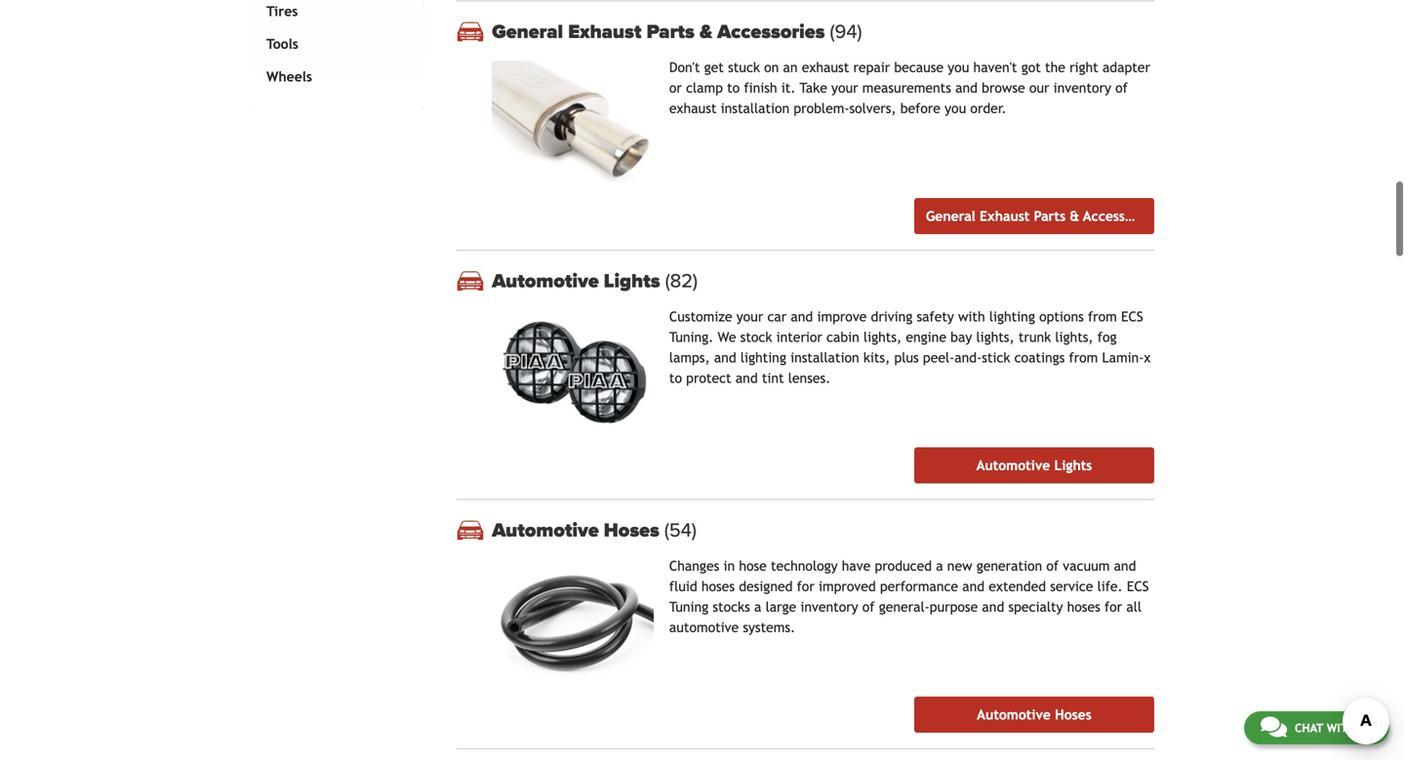 Task type: locate. For each thing, give the bounding box(es) containing it.
general-
[[879, 599, 930, 615]]

to inside customize your car and improve driving safety with lighting options from ecs tuning. we stock interior cabin lights, engine bay lights, trunk lights, fog lamps, and lighting installation kits, plus peel-and-stick coatings from lamin-x to protect and tint lenses.
[[669, 370, 682, 386]]

for down technology
[[797, 579, 815, 594]]

1 vertical spatial inventory
[[800, 599, 858, 615]]

chat
[[1295, 721, 1323, 735]]

ecs up lamin-
[[1121, 309, 1143, 324]]

lights,
[[864, 329, 902, 345], [976, 329, 1014, 345], [1055, 329, 1093, 345]]

lamps,
[[669, 350, 710, 365]]

car
[[767, 309, 787, 324]]

inventory
[[1053, 80, 1111, 96], [800, 599, 858, 615]]

from down fog
[[1069, 350, 1098, 365]]

lighting down stock
[[740, 350, 786, 365]]

0 vertical spatial automotive hoses link
[[492, 518, 1154, 542]]

1 vertical spatial to
[[669, 370, 682, 386]]

general exhaust parts & accessories link
[[492, 20, 1154, 43], [914, 198, 1156, 234]]

installation inside customize your car and improve driving safety with lighting options from ecs tuning. we stock interior cabin lights, engine bay lights, trunk lights, fog lamps, and lighting installation kits, plus peel-and-stick coatings from lamin-x to protect and tint lenses.
[[790, 350, 859, 365]]

exhaust down clamp
[[669, 100, 717, 116]]

repair
[[853, 59, 890, 75]]

from up fog
[[1088, 309, 1117, 324]]

we
[[718, 329, 736, 345]]

1 lights, from the left
[[864, 329, 902, 345]]

a
[[936, 558, 943, 574], [754, 599, 761, 615]]

0 vertical spatial of
[[1115, 80, 1128, 96]]

exhaust for the topmost general exhaust parts & accessories link
[[568, 20, 642, 43]]

0 vertical spatial you
[[948, 59, 969, 75]]

of up the service
[[1046, 558, 1059, 574]]

to down lamps,
[[669, 370, 682, 386]]

0 vertical spatial for
[[797, 579, 815, 594]]

adapter
[[1103, 59, 1150, 75]]

a left new
[[936, 558, 943, 574]]

0 horizontal spatial automotive hoses
[[492, 518, 664, 542]]

0 horizontal spatial exhaust
[[568, 20, 642, 43]]

comments image
[[1261, 715, 1287, 739]]

1 horizontal spatial exhaust
[[802, 59, 849, 75]]

purpose
[[930, 599, 978, 615]]

lights, up kits,
[[864, 329, 902, 345]]

1 horizontal spatial parts
[[1034, 208, 1066, 224]]

0 vertical spatial parts
[[647, 20, 695, 43]]

1 horizontal spatial automotive hoses
[[977, 707, 1092, 722]]

installation down finish
[[721, 100, 790, 116]]

your
[[831, 80, 858, 96], [736, 309, 763, 324]]

1 horizontal spatial general exhaust parts & accessories
[[926, 208, 1156, 224]]

general
[[492, 20, 563, 43], [926, 208, 976, 224]]

exhaust
[[568, 20, 642, 43], [980, 208, 1030, 224]]

lights
[[604, 269, 660, 293], [1054, 458, 1092, 473]]

hoses down in
[[701, 579, 735, 594]]

for left the all
[[1105, 599, 1122, 615]]

inventory inside don't get stuck on an exhaust repair because you haven't got the right adapter or clamp to finish it. take your measurements and browse our inventory of exhaust installation problem-solvers, before you order.
[[1053, 80, 1111, 96]]

your up problem- at right top
[[831, 80, 858, 96]]

1 horizontal spatial inventory
[[1053, 80, 1111, 96]]

general exhaust parts & accessories
[[492, 20, 830, 43], [926, 208, 1156, 224]]

exhaust
[[802, 59, 849, 75], [669, 100, 717, 116]]

0 horizontal spatial inventory
[[800, 599, 858, 615]]

ecs
[[1121, 309, 1143, 324], [1127, 579, 1149, 594]]

peel-
[[923, 350, 955, 365]]

your up stock
[[736, 309, 763, 324]]

1 vertical spatial parts
[[1034, 208, 1066, 224]]

1 vertical spatial from
[[1069, 350, 1098, 365]]

0 vertical spatial your
[[831, 80, 858, 96]]

hose
[[739, 558, 767, 574]]

0 horizontal spatial hoses
[[604, 518, 659, 542]]

and inside don't get stuck on an exhaust repair because you haven't got the right adapter or clamp to finish it. take your measurements and browse our inventory of exhaust installation problem-solvers, before you order.
[[955, 80, 978, 96]]

exhaust up take
[[802, 59, 849, 75]]

0 vertical spatial inventory
[[1053, 80, 1111, 96]]

ecs inside customize your car and improve driving safety with lighting options from ecs tuning. we stock interior cabin lights, engine bay lights, trunk lights, fog lamps, and lighting installation kits, plus peel-and-stick coatings from lamin-x to protect and tint lenses.
[[1121, 309, 1143, 324]]

1 horizontal spatial to
[[727, 80, 740, 96]]

new
[[947, 558, 972, 574]]

1 vertical spatial you
[[945, 100, 966, 116]]

2 vertical spatial of
[[862, 599, 875, 615]]

0 horizontal spatial with
[[958, 309, 985, 324]]

1 vertical spatial a
[[754, 599, 761, 615]]

of
[[1115, 80, 1128, 96], [1046, 558, 1059, 574], [862, 599, 875, 615]]

1 vertical spatial general exhaust parts & accessories
[[926, 208, 1156, 224]]

hoses
[[701, 579, 735, 594], [1067, 599, 1100, 615]]

with inside customize your car and improve driving safety with lighting options from ecs tuning. we stock interior cabin lights, engine bay lights, trunk lights, fog lamps, and lighting installation kits, plus peel-and-stick coatings from lamin-x to protect and tint lenses.
[[958, 309, 985, 324]]

1 horizontal spatial with
[[1327, 721, 1355, 735]]

1 vertical spatial automotive lights
[[976, 458, 1092, 473]]

extended
[[989, 579, 1046, 594]]

and up life.
[[1114, 558, 1136, 574]]

take
[[800, 80, 827, 96]]

0 vertical spatial general exhaust parts & accessories link
[[492, 20, 1154, 43]]

&
[[700, 20, 712, 43], [1070, 208, 1079, 224]]

from
[[1088, 309, 1117, 324], [1069, 350, 1098, 365]]

0 vertical spatial installation
[[721, 100, 790, 116]]

automotive lights link
[[492, 269, 1154, 293], [914, 447, 1154, 483]]

automotive hoses link
[[492, 518, 1154, 542], [914, 697, 1154, 733]]

the
[[1045, 59, 1065, 75]]

an
[[783, 59, 798, 75]]

0 horizontal spatial your
[[736, 309, 763, 324]]

0 horizontal spatial lights,
[[864, 329, 902, 345]]

you left order.
[[945, 100, 966, 116]]

1 horizontal spatial hoses
[[1067, 599, 1100, 615]]

1 horizontal spatial accessories
[[1083, 208, 1156, 224]]

0 horizontal spatial lighting
[[740, 350, 786, 365]]

1 vertical spatial exhaust
[[669, 100, 717, 116]]

a down the designed
[[754, 599, 761, 615]]

automotive lights for the topmost automotive lights link
[[492, 269, 665, 293]]

with left us
[[1327, 721, 1355, 735]]

for
[[797, 579, 815, 594], [1105, 599, 1122, 615]]

finish
[[744, 80, 777, 96]]

0 vertical spatial accessories
[[717, 20, 825, 43]]

inventory down improved
[[800, 599, 858, 615]]

engine
[[906, 329, 946, 345]]

because
[[894, 59, 944, 75]]

1 vertical spatial ecs
[[1127, 579, 1149, 594]]

0 vertical spatial general
[[492, 20, 563, 43]]

0 vertical spatial lighting
[[989, 309, 1035, 324]]

1 vertical spatial automotive hoses link
[[914, 697, 1154, 733]]

0 vertical spatial exhaust
[[802, 59, 849, 75]]

0 horizontal spatial &
[[700, 20, 712, 43]]

1 vertical spatial installation
[[790, 350, 859, 365]]

0 horizontal spatial to
[[669, 370, 682, 386]]

1 vertical spatial accessories
[[1083, 208, 1156, 224]]

1 horizontal spatial &
[[1070, 208, 1079, 224]]

with up bay
[[958, 309, 985, 324]]

automotive lights
[[492, 269, 665, 293], [976, 458, 1092, 473]]

1 vertical spatial general exhaust parts & accessories link
[[914, 198, 1156, 234]]

1 vertical spatial of
[[1046, 558, 1059, 574]]

1 horizontal spatial automotive lights
[[976, 458, 1092, 473]]

and
[[955, 80, 978, 96], [791, 309, 813, 324], [714, 350, 736, 365], [736, 370, 758, 386], [1114, 558, 1136, 574], [962, 579, 985, 594], [982, 599, 1004, 615]]

& inside general exhaust parts & accessories link
[[1070, 208, 1079, 224]]

0 horizontal spatial lights
[[604, 269, 660, 293]]

1 horizontal spatial lights,
[[976, 329, 1014, 345]]

0 horizontal spatial general
[[492, 20, 563, 43]]

options
[[1039, 309, 1084, 324]]

and down extended
[[982, 599, 1004, 615]]

1 vertical spatial lights
[[1054, 458, 1092, 473]]

0 vertical spatial general exhaust parts & accessories
[[492, 20, 830, 43]]

0 horizontal spatial hoses
[[701, 579, 735, 594]]

automotive hoses thumbnail image image
[[492, 559, 654, 681]]

your inside don't get stuck on an exhaust repair because you haven't got the right adapter or clamp to finish it. take your measurements and browse our inventory of exhaust installation problem-solvers, before you order.
[[831, 80, 858, 96]]

interior
[[776, 329, 822, 345]]

1 vertical spatial with
[[1327, 721, 1355, 735]]

0 horizontal spatial automotive lights
[[492, 269, 665, 293]]

exhaust for bottommost general exhaust parts & accessories link
[[980, 208, 1030, 224]]

2 horizontal spatial lights,
[[1055, 329, 1093, 345]]

1 vertical spatial hoses
[[1067, 599, 1100, 615]]

you left haven't
[[948, 59, 969, 75]]

clamp
[[686, 80, 723, 96]]

and down we
[[714, 350, 736, 365]]

0 vertical spatial automotive lights
[[492, 269, 665, 293]]

ecs up the all
[[1127, 579, 1149, 594]]

inventory down right
[[1053, 80, 1111, 96]]

1 vertical spatial your
[[736, 309, 763, 324]]

of down improved
[[862, 599, 875, 615]]

installation up lenses.
[[790, 350, 859, 365]]

1 horizontal spatial exhaust
[[980, 208, 1030, 224]]

automotive lights inside automotive lights link
[[976, 458, 1092, 473]]

1 vertical spatial &
[[1070, 208, 1079, 224]]

and-
[[955, 350, 982, 365]]

0 vertical spatial &
[[700, 20, 712, 43]]

2 horizontal spatial of
[[1115, 80, 1128, 96]]

of inside don't get stuck on an exhaust repair because you haven't got the right adapter or clamp to finish it. take your measurements and browse our inventory of exhaust installation problem-solvers, before you order.
[[1115, 80, 1128, 96]]

parts
[[647, 20, 695, 43], [1034, 208, 1066, 224]]

haven't
[[973, 59, 1017, 75]]

on
[[764, 59, 779, 75]]

0 vertical spatial ecs
[[1121, 309, 1143, 324]]

automotive hoses
[[492, 518, 664, 542], [977, 707, 1092, 722]]

hoses down the service
[[1067, 599, 1100, 615]]

have
[[842, 558, 871, 574]]

stock
[[740, 329, 772, 345]]

automotive
[[492, 269, 599, 293], [976, 458, 1050, 473], [492, 518, 599, 542], [977, 707, 1051, 722]]

lights, down options
[[1055, 329, 1093, 345]]

chat with us link
[[1244, 711, 1389, 745]]

0 vertical spatial to
[[727, 80, 740, 96]]

tuning.
[[669, 329, 714, 345]]

0 vertical spatial with
[[958, 309, 985, 324]]

generation
[[976, 558, 1042, 574]]

performance
[[880, 579, 958, 594]]

changes
[[669, 558, 719, 574]]

1 horizontal spatial your
[[831, 80, 858, 96]]

& for the topmost general exhaust parts & accessories link
[[700, 20, 712, 43]]

lamin-
[[1102, 350, 1144, 365]]

protect
[[686, 370, 731, 386]]

tires
[[266, 3, 298, 19]]

1 vertical spatial hoses
[[1055, 707, 1092, 722]]

0 vertical spatial from
[[1088, 309, 1117, 324]]

lights, up stick
[[976, 329, 1014, 345]]

1 vertical spatial exhaust
[[980, 208, 1030, 224]]

0 vertical spatial exhaust
[[568, 20, 642, 43]]

1 vertical spatial for
[[1105, 599, 1122, 615]]

produced
[[875, 558, 932, 574]]

0 horizontal spatial general exhaust parts & accessories
[[492, 20, 830, 43]]

1 horizontal spatial installation
[[790, 350, 859, 365]]

problem-
[[794, 100, 849, 116]]

and up order.
[[955, 80, 978, 96]]

1 horizontal spatial a
[[936, 558, 943, 574]]

accessories
[[717, 20, 825, 43], [1083, 208, 1156, 224]]

you
[[948, 59, 969, 75], [945, 100, 966, 116]]

lighting up trunk
[[989, 309, 1035, 324]]

of down adapter
[[1115, 80, 1128, 96]]

1 vertical spatial general
[[926, 208, 976, 224]]

to down stuck
[[727, 80, 740, 96]]

your inside customize your car and improve driving safety with lighting options from ecs tuning. we stock interior cabin lights, engine bay lights, trunk lights, fog lamps, and lighting installation kits, plus peel-and-stick coatings from lamin-x to protect and tint lenses.
[[736, 309, 763, 324]]

it.
[[781, 80, 796, 96]]

tint
[[762, 370, 784, 386]]

0 horizontal spatial installation
[[721, 100, 790, 116]]

to
[[727, 80, 740, 96], [669, 370, 682, 386]]



Task type: describe. For each thing, give the bounding box(es) containing it.
wheels
[[266, 69, 312, 84]]

all
[[1126, 599, 1142, 615]]

and left 'tint' in the right of the page
[[736, 370, 758, 386]]

trunk
[[1019, 329, 1051, 345]]

tires link
[[262, 0, 404, 28]]

get
[[704, 59, 724, 75]]

1 horizontal spatial lighting
[[989, 309, 1035, 324]]

in
[[723, 558, 735, 574]]

1 horizontal spatial general
[[926, 208, 976, 224]]

us
[[1359, 721, 1373, 735]]

1 horizontal spatial for
[[1105, 599, 1122, 615]]

vacuum
[[1063, 558, 1110, 574]]

lenses.
[[788, 370, 831, 386]]

large
[[766, 599, 796, 615]]

stocks
[[713, 599, 750, 615]]

customize your car and improve driving safety with lighting options from ecs tuning. we stock interior cabin lights, engine bay lights, trunk lights, fog lamps, and lighting installation kits, plus peel-and-stick coatings from lamin-x to protect and tint lenses.
[[669, 309, 1151, 386]]

wheels link
[[262, 60, 404, 93]]

1 vertical spatial automotive hoses
[[977, 707, 1092, 722]]

solvers,
[[849, 100, 896, 116]]

inventory inside changes in hose technology have produced a new generation of vacuum and fluid hoses designed for improved performance and extended service life. ecs tuning stocks a large inventory of general-purpose and specialty hoses for all automotive systems.
[[800, 599, 858, 615]]

chat with us
[[1295, 721, 1373, 735]]

installation inside don't get stuck on an exhaust repair because you haven't got the right adapter or clamp to finish it. take your measurements and browse our inventory of exhaust installation problem-solvers, before you order.
[[721, 100, 790, 116]]

automotive lights for the bottommost automotive lights link
[[976, 458, 1092, 473]]

changes in hose technology have produced a new generation of vacuum and fluid hoses designed for improved performance and extended service life. ecs tuning stocks a large inventory of general-purpose and specialty hoses for all automotive systems.
[[669, 558, 1149, 635]]

1 vertical spatial lighting
[[740, 350, 786, 365]]

0 vertical spatial automotive lights link
[[492, 269, 1154, 293]]

0 horizontal spatial for
[[797, 579, 815, 594]]

0 vertical spatial lights
[[604, 269, 660, 293]]

customize
[[669, 309, 732, 324]]

designed
[[739, 579, 793, 594]]

1 horizontal spatial hoses
[[1055, 707, 1092, 722]]

1 horizontal spatial of
[[1046, 558, 1059, 574]]

don't get stuck on an exhaust repair because you haven't got the right adapter or clamp to finish it. take your measurements and browse our inventory of exhaust installation problem-solvers, before you order.
[[669, 59, 1150, 116]]

0 horizontal spatial a
[[754, 599, 761, 615]]

specialty
[[1008, 599, 1063, 615]]

0 vertical spatial hoses
[[604, 518, 659, 542]]

fluid
[[669, 579, 697, 594]]

3 lights, from the left
[[1055, 329, 1093, 345]]

0 vertical spatial automotive hoses
[[492, 518, 664, 542]]

improve
[[817, 309, 867, 324]]

safety
[[917, 309, 954, 324]]

x
[[1144, 350, 1151, 365]]

ecs inside changes in hose technology have produced a new generation of vacuum and fluid hoses designed for improved performance and extended service life. ecs tuning stocks a large inventory of general-purpose and specialty hoses for all automotive systems.
[[1127, 579, 1149, 594]]

fog
[[1097, 329, 1117, 345]]

0 horizontal spatial parts
[[647, 20, 695, 43]]

and up interior
[[791, 309, 813, 324]]

to inside don't get stuck on an exhaust repair because you haven't got the right adapter or clamp to finish it. take your measurements and browse our inventory of exhaust installation problem-solvers, before you order.
[[727, 80, 740, 96]]

bay
[[951, 329, 972, 345]]

life.
[[1097, 579, 1123, 594]]

improved
[[819, 579, 876, 594]]

right
[[1069, 59, 1098, 75]]

driving
[[871, 309, 913, 324]]

coatings
[[1014, 350, 1065, 365]]

1 vertical spatial automotive lights link
[[914, 447, 1154, 483]]

before
[[900, 100, 941, 116]]

tools
[[266, 36, 298, 52]]

browse
[[982, 80, 1025, 96]]

got
[[1021, 59, 1041, 75]]

our
[[1029, 80, 1049, 96]]

automotive
[[669, 619, 739, 635]]

general exhaust parts & accessories for the topmost general exhaust parts & accessories link
[[492, 20, 830, 43]]

general exhaust parts & accessories thumbnail image image
[[492, 61, 654, 182]]

order.
[[970, 100, 1007, 116]]

plus
[[894, 350, 919, 365]]

stick
[[982, 350, 1010, 365]]

don't
[[669, 59, 700, 75]]

measurements
[[862, 80, 951, 96]]

stuck
[[728, 59, 760, 75]]

0 vertical spatial a
[[936, 558, 943, 574]]

0 horizontal spatial exhaust
[[669, 100, 717, 116]]

0 vertical spatial hoses
[[701, 579, 735, 594]]

general exhaust parts & accessories for bottommost general exhaust parts & accessories link
[[926, 208, 1156, 224]]

2 lights, from the left
[[976, 329, 1014, 345]]

tuning
[[669, 599, 709, 615]]

0 horizontal spatial of
[[862, 599, 875, 615]]

1 horizontal spatial lights
[[1054, 458, 1092, 473]]

or
[[669, 80, 682, 96]]

systems.
[[743, 619, 795, 635]]

technology
[[771, 558, 838, 574]]

and down new
[[962, 579, 985, 594]]

0 horizontal spatial accessories
[[717, 20, 825, 43]]

cabin
[[827, 329, 859, 345]]

service
[[1050, 579, 1093, 594]]

tools link
[[262, 28, 404, 60]]

automotive lights thumbnail image image
[[492, 310, 654, 432]]

& for bottommost general exhaust parts & accessories link
[[1070, 208, 1079, 224]]

kits,
[[863, 350, 890, 365]]



Task type: vqa. For each thing, say whether or not it's contained in the screenshot.
2023 in Top Stocking Stuffers This Season Dec 25, 2023 | Did You Know? The perfect stocking stuffers for any European car enthusiast and backyard mechanic are right here at ECS.
no



